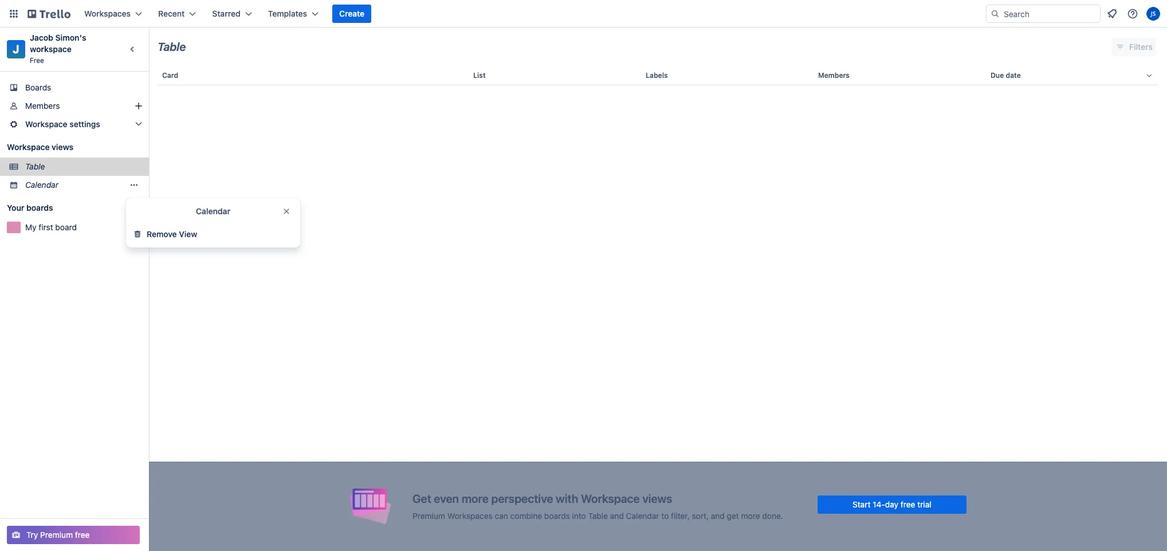 Task type: locate. For each thing, give the bounding box(es) containing it.
calendar inside get even more perspective with workspace views premium workspaces can combine boards into table and calendar to filter, sort, and get more done.
[[626, 511, 659, 521]]

0 horizontal spatial more
[[462, 492, 489, 505]]

calendar
[[25, 180, 58, 190], [196, 206, 230, 216], [626, 511, 659, 521]]

try
[[26, 530, 38, 540]]

14-
[[873, 499, 885, 509]]

with
[[556, 492, 578, 505]]

1 horizontal spatial more
[[741, 511, 760, 521]]

get
[[413, 492, 431, 505]]

0 notifications image
[[1105, 7, 1119, 21]]

0 vertical spatial members
[[818, 71, 850, 80]]

and
[[610, 511, 624, 521], [711, 511, 725, 521]]

premium right try
[[40, 530, 73, 540]]

workspace inside dropdown button
[[25, 119, 67, 129]]

free
[[901, 499, 915, 509], [75, 530, 90, 540]]

table right into
[[588, 511, 608, 521]]

views
[[52, 142, 73, 152], [642, 492, 672, 505]]

combine
[[510, 511, 542, 521]]

settings
[[70, 119, 100, 129]]

calendar up remove view button
[[196, 206, 230, 216]]

due
[[991, 71, 1004, 80]]

table down the workspace views
[[25, 162, 45, 171]]

0 horizontal spatial calendar
[[25, 180, 58, 190]]

0 vertical spatial views
[[52, 142, 73, 152]]

workspace settings button
[[0, 115, 149, 134]]

0 vertical spatial calendar
[[25, 180, 58, 190]]

try premium free button
[[7, 526, 140, 544]]

starred button
[[205, 5, 259, 23]]

1 horizontal spatial views
[[642, 492, 672, 505]]

0 vertical spatial table
[[158, 40, 186, 53]]

0 horizontal spatial premium
[[40, 530, 73, 540]]

1 horizontal spatial workspaces
[[447, 511, 493, 521]]

more right even
[[462, 492, 489, 505]]

1 horizontal spatial boards
[[544, 511, 570, 521]]

to
[[662, 511, 669, 521]]

labels button
[[641, 62, 814, 89]]

1 vertical spatial calendar
[[196, 206, 230, 216]]

1 horizontal spatial calendar
[[196, 206, 230, 216]]

0 horizontal spatial workspaces
[[84, 9, 131, 18]]

labels
[[646, 71, 668, 80]]

Search field
[[1000, 5, 1100, 22]]

and right into
[[610, 511, 624, 521]]

1 horizontal spatial members
[[818, 71, 850, 80]]

free right day
[[901, 499, 915, 509]]

table
[[149, 62, 1167, 551]]

more right get
[[741, 511, 760, 521]]

2 vertical spatial table
[[588, 511, 608, 521]]

even
[[434, 492, 459, 505]]

workspace down workspace settings
[[7, 142, 50, 152]]

0 horizontal spatial table
[[25, 162, 45, 171]]

0 horizontal spatial free
[[75, 530, 90, 540]]

boards link
[[0, 79, 149, 97]]

0 horizontal spatial members
[[25, 101, 60, 111]]

close popover image
[[282, 207, 291, 216]]

create
[[339, 9, 365, 18]]

members
[[818, 71, 850, 80], [25, 101, 60, 111]]

1 vertical spatial members
[[25, 101, 60, 111]]

try premium free
[[26, 530, 90, 540]]

open information menu image
[[1127, 8, 1139, 19]]

workspaces
[[84, 9, 131, 18], [447, 511, 493, 521]]

1 vertical spatial table
[[25, 162, 45, 171]]

calendar left to
[[626, 511, 659, 521]]

1 vertical spatial free
[[75, 530, 90, 540]]

table containing card
[[149, 62, 1167, 551]]

workspace
[[25, 119, 67, 129], [7, 142, 50, 152], [581, 492, 640, 505]]

row
[[158, 62, 1159, 89]]

back to home image
[[28, 5, 70, 23]]

get
[[727, 511, 739, 521]]

premium inside try premium free button
[[40, 530, 73, 540]]

0 vertical spatial boards
[[26, 203, 53, 213]]

1 vertical spatial workspace
[[7, 142, 50, 152]]

workspace up the workspace views
[[25, 119, 67, 129]]

1 horizontal spatial and
[[711, 511, 725, 521]]

views inside get even more perspective with workspace views premium workspaces can combine boards into table and calendar to filter, sort, and get more done.
[[642, 492, 672, 505]]

2 vertical spatial workspace
[[581, 492, 640, 505]]

workspace up into
[[581, 492, 640, 505]]

free right try
[[75, 530, 90, 540]]

table
[[158, 40, 186, 53], [25, 162, 45, 171], [588, 511, 608, 521]]

views up to
[[642, 492, 672, 505]]

date
[[1006, 71, 1021, 80]]

0 horizontal spatial views
[[52, 142, 73, 152]]

can
[[495, 511, 508, 521]]

jacob simon's workspace free
[[30, 33, 88, 65]]

boards
[[25, 83, 51, 92]]

0 horizontal spatial boards
[[26, 203, 53, 213]]

members button
[[814, 62, 986, 89]]

1 vertical spatial premium
[[40, 530, 73, 540]]

0 vertical spatial premium
[[413, 511, 445, 521]]

workspaces up simon's
[[84, 9, 131, 18]]

workspaces down even
[[447, 511, 493, 521]]

premium
[[413, 511, 445, 521], [40, 530, 73, 540]]

2 horizontal spatial calendar
[[626, 511, 659, 521]]

2 vertical spatial calendar
[[626, 511, 659, 521]]

your
[[7, 203, 24, 213]]

1 horizontal spatial free
[[901, 499, 915, 509]]

calendar up your boards on the top
[[25, 180, 58, 190]]

2 horizontal spatial table
[[588, 511, 608, 521]]

boards
[[26, 203, 53, 213], [544, 511, 570, 521]]

your boards
[[7, 203, 53, 213]]

boards inside your boards with 1 items element
[[26, 203, 53, 213]]

1 vertical spatial workspaces
[[447, 511, 493, 521]]

premium down get
[[413, 511, 445, 521]]

filters
[[1130, 42, 1153, 52]]

table up card
[[158, 40, 186, 53]]

more
[[462, 492, 489, 505], [741, 511, 760, 521]]

into
[[572, 511, 586, 521]]

workspaces inside dropdown button
[[84, 9, 131, 18]]

0 vertical spatial workspaces
[[84, 9, 131, 18]]

start 14-day free trial link
[[818, 495, 967, 514]]

0 vertical spatial workspace
[[25, 119, 67, 129]]

start 14-day free trial
[[853, 499, 932, 509]]

1 horizontal spatial premium
[[413, 511, 445, 521]]

0 horizontal spatial and
[[610, 511, 624, 521]]

due date button
[[986, 62, 1159, 89]]

1 horizontal spatial table
[[158, 40, 186, 53]]

1 vertical spatial boards
[[544, 511, 570, 521]]

row containing card
[[158, 62, 1159, 89]]

views down workspace settings
[[52, 142, 73, 152]]

jacob simon (jacobsimon16) image
[[1147, 7, 1160, 21]]

workspace actions menu image
[[130, 181, 139, 190]]

boards down with
[[544, 511, 570, 521]]

1 vertical spatial more
[[741, 511, 760, 521]]

and left get
[[711, 511, 725, 521]]

free
[[30, 56, 44, 65]]

jacob simon's workspace link
[[30, 33, 88, 54]]

boards up first at top left
[[26, 203, 53, 213]]

1 vertical spatial views
[[642, 492, 672, 505]]



Task type: describe. For each thing, give the bounding box(es) containing it.
card
[[162, 71, 178, 80]]

board
[[55, 222, 77, 232]]

remove
[[147, 229, 177, 239]]

remove view button
[[126, 225, 300, 244]]

starred
[[212, 9, 241, 18]]

done.
[[762, 511, 783, 521]]

j link
[[7, 40, 25, 58]]

1 and from the left
[[610, 511, 624, 521]]

remove view
[[147, 229, 197, 239]]

j
[[13, 42, 19, 56]]

table inside the table link
[[25, 162, 45, 171]]

due date
[[991, 71, 1021, 80]]

get even more perspective with workspace views premium workspaces can combine boards into table and calendar to filter, sort, and get more done.
[[413, 492, 783, 521]]

workspaces button
[[77, 5, 149, 23]]

workspace navigation collapse icon image
[[125, 41, 141, 57]]

calendar inside calendar link
[[25, 180, 58, 190]]

0 vertical spatial more
[[462, 492, 489, 505]]

0 vertical spatial free
[[901, 499, 915, 509]]

workspace for workspace settings
[[25, 119, 67, 129]]

card button
[[158, 62, 469, 89]]

start
[[853, 499, 871, 509]]

workspace for workspace views
[[7, 142, 50, 152]]

table link
[[25, 161, 142, 172]]

create button
[[332, 5, 371, 23]]

view
[[179, 229, 197, 239]]

2 and from the left
[[711, 511, 725, 521]]

first
[[39, 222, 53, 232]]

list button
[[469, 62, 641, 89]]

workspace inside get even more perspective with workspace views premium workspaces can combine boards into table and calendar to filter, sort, and get more done.
[[581, 492, 640, 505]]

your boards with 1 items element
[[7, 201, 116, 215]]

my
[[25, 222, 36, 232]]

day
[[885, 499, 899, 509]]

premium inside get even more perspective with workspace views premium workspaces can combine boards into table and calendar to filter, sort, and get more done.
[[413, 511, 445, 521]]

simon's
[[55, 33, 86, 42]]

my first board
[[25, 222, 77, 232]]

search image
[[991, 9, 1000, 18]]

my first board link
[[25, 222, 142, 233]]

templates button
[[261, 5, 326, 23]]

templates
[[268, 9, 307, 18]]

workspace
[[30, 44, 72, 54]]

filter,
[[671, 511, 690, 521]]

primary element
[[0, 0, 1167, 28]]

calendar link
[[25, 179, 126, 191]]

free inside button
[[75, 530, 90, 540]]

perspective
[[491, 492, 553, 505]]

boards inside get even more perspective with workspace views premium workspaces can combine boards into table and calendar to filter, sort, and get more done.
[[544, 511, 570, 521]]

workspace views
[[7, 142, 73, 152]]

table inside get even more perspective with workspace views premium workspaces can combine boards into table and calendar to filter, sort, and get more done.
[[588, 511, 608, 521]]

list
[[473, 71, 486, 80]]

sort,
[[692, 511, 709, 521]]

Table text field
[[158, 36, 186, 58]]

recent
[[158, 9, 185, 18]]

filters button
[[1112, 38, 1156, 56]]

workspace settings
[[25, 119, 100, 129]]

trial
[[918, 499, 932, 509]]

jacob
[[30, 33, 53, 42]]

workspaces inside get even more perspective with workspace views premium workspaces can combine boards into table and calendar to filter, sort, and get more done.
[[447, 511, 493, 521]]

recent button
[[151, 5, 203, 23]]

members link
[[0, 97, 149, 115]]

row inside table
[[158, 62, 1159, 89]]

members inside button
[[818, 71, 850, 80]]



Task type: vqa. For each thing, say whether or not it's contained in the screenshot.
activity
no



